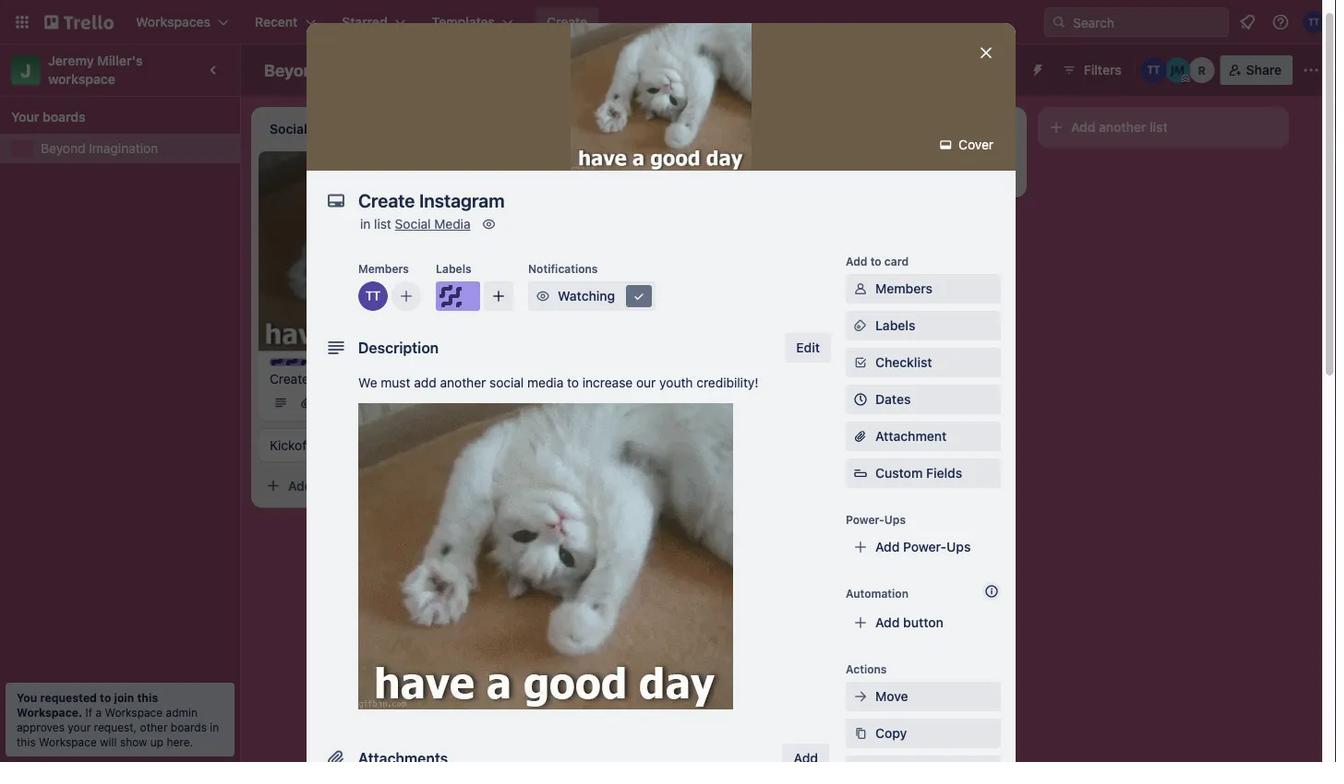 Task type: locate. For each thing, give the bounding box(es) containing it.
0 horizontal spatial a
[[96, 707, 102, 720]]

list left social
[[374, 217, 392, 232]]

to
[[871, 255, 882, 268], [567, 375, 579, 391], [100, 692, 111, 705]]

1 horizontal spatial ups
[[947, 540, 971, 555]]

0 vertical spatial card
[[851, 168, 879, 183]]

1 horizontal spatial in
[[360, 217, 371, 232]]

color: purple, title: none image right add members to card icon on the left of the page
[[436, 282, 480, 311]]

2 horizontal spatial a
[[841, 168, 848, 183]]

0 horizontal spatial another
[[440, 375, 486, 391]]

create
[[547, 14, 588, 30], [270, 371, 309, 386]]

1 vertical spatial workspace
[[39, 736, 97, 749]]

0 horizontal spatial beyond imagination
[[41, 141, 158, 156]]

add a card button down kickoff meeting link
[[259, 471, 466, 501]]

requested
[[40, 692, 97, 705]]

checklist link
[[846, 348, 1001, 378]]

card down meeting
[[327, 478, 354, 494]]

watching button
[[528, 282, 656, 311]]

2 horizontal spatial card
[[885, 255, 909, 268]]

a up add to card
[[841, 168, 848, 183]]

in right other
[[210, 721, 219, 734]]

terry turtle (terryturtle) image left add members to card icon on the left of the page
[[358, 282, 388, 311]]

0 vertical spatial terry turtle (terryturtle) image
[[1303, 11, 1326, 33]]

add a card up add to card
[[813, 168, 879, 183]]

social media link
[[395, 217, 471, 232]]

board
[[532, 62, 569, 78]]

here.
[[167, 736, 193, 749]]

terry turtle (terryturtle) image right open information menu icon
[[1303, 11, 1326, 33]]

0 horizontal spatial in
[[210, 721, 219, 734]]

create inside button
[[547, 14, 588, 30]]

0 horizontal spatial workspace
[[39, 736, 97, 749]]

boards down admin
[[171, 721, 207, 734]]

1 vertical spatial labels
[[876, 318, 916, 333]]

this
[[137, 692, 158, 705], [17, 736, 36, 749]]

sm image inside move link
[[852, 688, 870, 707]]

1 horizontal spatial color: purple, title: none image
[[436, 282, 480, 311]]

increase
[[583, 375, 633, 391]]

custom
[[876, 466, 923, 481]]

1 horizontal spatial create
[[547, 14, 588, 30]]

1 horizontal spatial card
[[851, 168, 879, 183]]

miller's
[[97, 53, 143, 68]]

0 horizontal spatial color: purple, title: none image
[[270, 359, 307, 366]]

beyond
[[264, 60, 324, 80], [41, 141, 85, 156]]

to left join
[[100, 692, 111, 705]]

another down filters
[[1099, 120, 1147, 135]]

1 vertical spatial a
[[316, 478, 323, 494]]

move
[[876, 690, 909, 705]]

admin
[[166, 707, 198, 720]]

edit
[[797, 340, 820, 356]]

1 vertical spatial add a card
[[288, 478, 354, 494]]

list
[[1150, 120, 1168, 135], [374, 217, 392, 232]]

kickoff meeting link
[[270, 436, 484, 455]]

other
[[140, 721, 168, 734]]

beyond imagination link
[[41, 139, 229, 158]]

request,
[[94, 721, 137, 734]]

your
[[68, 721, 91, 734]]

1 sm image from the top
[[852, 688, 870, 707]]

beyond inside board name text field
[[264, 60, 324, 80]]

1 vertical spatial power-
[[904, 540, 947, 555]]

in left social
[[360, 217, 371, 232]]

terry turtle (terryturtle) image
[[1303, 11, 1326, 33], [358, 282, 388, 311], [466, 392, 488, 414]]

imagination inside beyond imagination link
[[89, 141, 158, 156]]

2 vertical spatial terry turtle (terryturtle) image
[[466, 392, 488, 414]]

color: purple, title: none image up create instagram
[[270, 359, 307, 366]]

credibility!
[[697, 375, 759, 391]]

jeremy
[[48, 53, 94, 68]]

this down the approves
[[17, 736, 36, 749]]

imagination
[[328, 60, 422, 80], [89, 141, 158, 156]]

ups up 'add power-ups' at right bottom
[[885, 514, 906, 527]]

0 vertical spatial beyond
[[264, 60, 324, 80]]

0 vertical spatial create
[[547, 14, 588, 30]]

0 horizontal spatial to
[[100, 692, 111, 705]]

0 horizontal spatial members
[[358, 262, 409, 275]]

sm image inside cover link
[[937, 136, 955, 154]]

0 vertical spatial a
[[841, 168, 848, 183]]

in
[[360, 217, 371, 232], [210, 721, 219, 734]]

0 horizontal spatial add a card
[[288, 478, 354, 494]]

ups
[[885, 514, 906, 527], [947, 540, 971, 555]]

0 vertical spatial list
[[1150, 120, 1168, 135]]

1 horizontal spatial this
[[137, 692, 158, 705]]

0 vertical spatial boards
[[43, 109, 86, 125]]

1 horizontal spatial imagination
[[328, 60, 422, 80]]

add to card
[[846, 255, 909, 268]]

card up add to card
[[851, 168, 879, 183]]

a inside if a workspace admin approves your request, other boards in this workspace will show up here.
[[96, 707, 102, 720]]

add another list
[[1072, 120, 1168, 135]]

labels down media
[[436, 262, 472, 275]]

workspace
[[105, 707, 163, 720], [39, 736, 97, 749]]

beyond imagination inside board name text field
[[264, 60, 422, 80]]

labels up checklist
[[876, 318, 916, 333]]

this right join
[[137, 692, 158, 705]]

a for add a card button related to create from template… image
[[316, 478, 323, 494]]

1 vertical spatial in
[[210, 721, 219, 734]]

boards right your
[[43, 109, 86, 125]]

1 horizontal spatial labels
[[876, 318, 916, 333]]

1 vertical spatial terry turtle (terryturtle) image
[[358, 282, 388, 311]]

media
[[528, 375, 564, 391]]

thinking
[[532, 171, 583, 187]]

power- down power-ups
[[904, 540, 947, 555]]

color: purple, title: none image
[[436, 282, 480, 311], [270, 359, 307, 366]]

members
[[358, 262, 409, 275], [876, 281, 933, 297]]

1 vertical spatial another
[[440, 375, 486, 391]]

sm image inside members link
[[852, 280, 870, 298]]

members link
[[846, 274, 1001, 304]]

workspace down your
[[39, 736, 97, 749]]

create instagram
[[270, 371, 372, 386]]

social
[[490, 375, 524, 391]]

card for create from template… icon
[[851, 168, 879, 183]]

attachment button
[[846, 422, 1001, 452]]

0 vertical spatial add a card button
[[783, 161, 990, 190]]

1 horizontal spatial workspace
[[105, 707, 163, 720]]

0 horizontal spatial beyond
[[41, 141, 85, 156]]

a for create from template… icon's add a card button
[[841, 168, 848, 183]]

if
[[85, 707, 92, 720]]

another inside button
[[1099, 120, 1147, 135]]

move link
[[846, 683, 1001, 712]]

1 horizontal spatial list
[[1150, 120, 1168, 135]]

add
[[1072, 120, 1096, 135], [813, 168, 837, 183], [846, 255, 868, 268], [288, 478, 313, 494], [876, 540, 900, 555], [876, 616, 900, 631]]

sm image for checklist link
[[852, 354, 870, 372]]

2 sm image from the top
[[852, 725, 870, 744]]

create instagram link
[[270, 370, 484, 388]]

copy
[[876, 727, 907, 742]]

1 horizontal spatial another
[[1099, 120, 1147, 135]]

0 horizontal spatial this
[[17, 736, 36, 749]]

j
[[21, 59, 31, 81]]

0 horizontal spatial create
[[270, 371, 309, 386]]

a down kickoff meeting
[[316, 478, 323, 494]]

to up members link
[[871, 255, 882, 268]]

show
[[120, 736, 147, 749]]

1 horizontal spatial a
[[316, 478, 323, 494]]

2 vertical spatial a
[[96, 707, 102, 720]]

0 vertical spatial sm image
[[852, 688, 870, 707]]

a right if
[[96, 707, 102, 720]]

1 vertical spatial add a card button
[[259, 471, 466, 501]]

sm image inside labels link
[[852, 317, 870, 335]]

workspace down join
[[105, 707, 163, 720]]

list inside add another list button
[[1150, 120, 1168, 135]]

power- down the custom
[[846, 514, 885, 527]]

1 vertical spatial imagination
[[89, 141, 158, 156]]

sm image inside checklist link
[[852, 354, 870, 372]]

0 horizontal spatial imagination
[[89, 141, 158, 156]]

1 vertical spatial sm image
[[852, 725, 870, 744]]

1 horizontal spatial boards
[[171, 721, 207, 734]]

0 vertical spatial ups
[[885, 514, 906, 527]]

imagination inside board name text field
[[328, 60, 422, 80]]

0 vertical spatial imagination
[[328, 60, 422, 80]]

jeremy miller (jeremymiller198) image
[[1165, 57, 1191, 83]]

1 vertical spatial boards
[[171, 721, 207, 734]]

ups down "fields" on the bottom right of page
[[947, 540, 971, 555]]

0 horizontal spatial ups
[[885, 514, 906, 527]]

0 vertical spatial beyond imagination
[[264, 60, 422, 80]]

we must add another social media to increase our youth credibility!
[[358, 375, 759, 391]]

1 vertical spatial list
[[374, 217, 392, 232]]

your
[[11, 109, 39, 125]]

0 vertical spatial to
[[871, 255, 882, 268]]

sm image inside copy link
[[852, 725, 870, 744]]

terry turtle (terryturtle) image
[[1141, 57, 1167, 83]]

social
[[395, 217, 431, 232]]

you
[[17, 692, 37, 705]]

Search field
[[1067, 8, 1229, 36]]

0 horizontal spatial labels
[[436, 262, 472, 275]]

0 vertical spatial this
[[137, 692, 158, 705]]

sm image
[[937, 136, 955, 154], [480, 215, 498, 234], [852, 280, 870, 298], [534, 287, 552, 306], [630, 287, 648, 306], [852, 317, 870, 335], [852, 354, 870, 372]]

1 horizontal spatial add a card
[[813, 168, 879, 183]]

add a card for create from template… image
[[288, 478, 354, 494]]

1 vertical spatial members
[[876, 281, 933, 297]]

2 horizontal spatial terry turtle (terryturtle) image
[[1303, 11, 1326, 33]]

0 horizontal spatial add a card button
[[259, 471, 466, 501]]

create for create
[[547, 14, 588, 30]]

0 horizontal spatial power-
[[846, 514, 885, 527]]

2 vertical spatial card
[[327, 478, 354, 494]]

beyond imagination
[[264, 60, 422, 80], [41, 141, 158, 156]]

board link
[[501, 55, 580, 85]]

1 horizontal spatial add a card button
[[783, 161, 990, 190]]

boards
[[43, 109, 86, 125], [171, 721, 207, 734]]

0 vertical spatial another
[[1099, 120, 1147, 135]]

add a card button up add to card
[[783, 161, 990, 190]]

0 vertical spatial add a card
[[813, 168, 879, 183]]

1 horizontal spatial beyond imagination
[[264, 60, 422, 80]]

power ups image
[[997, 63, 1012, 78]]

another
[[1099, 120, 1147, 135], [440, 375, 486, 391]]

1 vertical spatial ups
[[947, 540, 971, 555]]

add button button
[[846, 609, 1001, 638]]

create button
[[536, 7, 599, 37]]

to right 'media'
[[567, 375, 579, 391]]

add power-ups
[[876, 540, 971, 555]]

kickoff meeting
[[270, 438, 363, 453]]

power-
[[846, 514, 885, 527], [904, 540, 947, 555]]

list down terry turtle (terryturtle) image in the right of the page
[[1150, 120, 1168, 135]]

add a card down kickoff meeting
[[288, 478, 354, 494]]

2 vertical spatial to
[[100, 692, 111, 705]]

filters
[[1084, 62, 1122, 78]]

terry turtle (terryturtle) image up create from template… image
[[466, 392, 488, 414]]

labels
[[436, 262, 472, 275], [876, 318, 916, 333]]

members up add members to card icon on the left of the page
[[358, 262, 409, 275]]

0 notifications image
[[1237, 11, 1259, 33]]

sm image for cover link
[[937, 136, 955, 154]]

0 horizontal spatial terry turtle (terryturtle) image
[[358, 282, 388, 311]]

0 vertical spatial color: purple, title: none image
[[436, 282, 480, 311]]

1 horizontal spatial to
[[567, 375, 579, 391]]

1 vertical spatial create
[[270, 371, 309, 386]]

another right add
[[440, 375, 486, 391]]

sm image left copy
[[852, 725, 870, 744]]

1 vertical spatial this
[[17, 736, 36, 749]]

0 horizontal spatial card
[[327, 478, 354, 494]]

0 vertical spatial labels
[[436, 262, 472, 275]]

cover
[[955, 137, 994, 152]]

create up board
[[547, 14, 588, 30]]

labels link
[[846, 311, 1001, 341]]

None text field
[[349, 184, 959, 217]]

a
[[841, 168, 848, 183], [316, 478, 323, 494], [96, 707, 102, 720]]

card
[[851, 168, 879, 183], [885, 255, 909, 268], [327, 478, 354, 494]]

1 horizontal spatial beyond
[[264, 60, 324, 80]]

add power-ups link
[[846, 533, 1001, 563]]

2 horizontal spatial to
[[871, 255, 882, 268]]

add a card for create from template… icon
[[813, 168, 879, 183]]

show menu image
[[1302, 61, 1321, 79]]

card up members link
[[885, 255, 909, 268]]

members down add to card
[[876, 281, 933, 297]]

add a card button
[[783, 161, 990, 190], [259, 471, 466, 501]]

sm image
[[852, 688, 870, 707], [852, 725, 870, 744]]

create left instagram
[[270, 371, 309, 386]]

1 vertical spatial beyond imagination
[[41, 141, 158, 156]]

sm image down actions
[[852, 688, 870, 707]]



Task type: vqa. For each thing, say whether or not it's contained in the screenshot.
the left Color: orange, title: "One more step" element
no



Task type: describe. For each thing, give the bounding box(es) containing it.
must
[[381, 375, 411, 391]]

0 vertical spatial power-
[[846, 514, 885, 527]]

in inside if a workspace admin approves your request, other boards in this workspace will show up here.
[[210, 721, 219, 734]]

share
[[1247, 62, 1282, 78]]

custom fields
[[876, 466, 963, 481]]

this inside you requested to join this workspace.
[[137, 692, 158, 705]]

our
[[636, 375, 656, 391]]

add another list button
[[1038, 107, 1290, 148]]

watching
[[558, 289, 615, 304]]

automation image
[[1023, 55, 1049, 81]]

1 vertical spatial card
[[885, 255, 909, 268]]

filters button
[[1057, 55, 1128, 85]]

dates button
[[846, 385, 1001, 415]]

fields
[[926, 466, 963, 481]]

thoughts thinking
[[532, 160, 601, 187]]

0 vertical spatial workspace
[[105, 707, 163, 720]]

r
[[1199, 64, 1206, 77]]

add a card button for create from template… image
[[259, 471, 466, 501]]

actions
[[846, 663, 887, 676]]

r button
[[1189, 57, 1215, 83]]

kickoff
[[270, 438, 311, 453]]

sm image for copy
[[852, 725, 870, 744]]

rubyanndersson (rubyanndersson) image
[[1189, 57, 1215, 83]]

create from template… image
[[473, 479, 488, 494]]

0 horizontal spatial boards
[[43, 109, 86, 125]]

thoughts
[[551, 160, 601, 173]]

create for create instagram
[[270, 371, 309, 386]]

in list social media
[[360, 217, 471, 232]]

meeting
[[315, 438, 363, 453]]

0 vertical spatial in
[[360, 217, 371, 232]]

open information menu image
[[1272, 13, 1290, 31]]

edit button
[[785, 333, 831, 363]]

back to home image
[[44, 7, 114, 37]]

notifications
[[528, 262, 598, 275]]

1 vertical spatial color: purple, title: none image
[[270, 359, 307, 366]]

if a workspace admin approves your request, other boards in this workspace will show up here.
[[17, 707, 219, 749]]

add members to card image
[[399, 287, 414, 306]]

1 vertical spatial beyond
[[41, 141, 85, 156]]

sm image for the watching button
[[534, 287, 552, 306]]

power-ups
[[846, 514, 906, 527]]

add
[[414, 375, 437, 391]]

color: bold red, title: "thoughts" element
[[532, 159, 601, 173]]

your boards
[[11, 109, 86, 125]]

your boards with 1 items element
[[11, 106, 220, 128]]

media
[[434, 217, 471, 232]]

add button
[[876, 616, 944, 631]]

you requested to join this workspace.
[[17, 692, 158, 720]]

button
[[904, 616, 944, 631]]

this inside if a workspace admin approves your request, other boards in this workspace will show up here.
[[17, 736, 36, 749]]

Board name text field
[[255, 55, 431, 85]]

have\_a\_good\_day.gif image
[[358, 404, 733, 710]]

1 horizontal spatial power-
[[904, 540, 947, 555]]

create from template… image
[[998, 168, 1012, 183]]

customize views image
[[589, 61, 607, 79]]

up
[[150, 736, 164, 749]]

to inside you requested to join this workspace.
[[100, 692, 111, 705]]

description
[[358, 339, 439, 357]]

boards inside if a workspace admin approves your request, other boards in this workspace will show up here.
[[171, 721, 207, 734]]

1 horizontal spatial terry turtle (terryturtle) image
[[466, 392, 488, 414]]

instagram
[[313, 371, 372, 386]]

jeremy miller's workspace
[[48, 53, 146, 87]]

thinking link
[[532, 170, 746, 188]]

0 horizontal spatial list
[[374, 217, 392, 232]]

workspace
[[48, 72, 115, 87]]

sm image for move
[[852, 688, 870, 707]]

we
[[358, 375, 377, 391]]

automation
[[846, 587, 909, 600]]

custom fields button
[[846, 465, 1001, 483]]

checklist
[[876, 355, 933, 370]]

cover link
[[931, 130, 1005, 160]]

approves
[[17, 721, 65, 734]]

sm image for members link
[[852, 280, 870, 298]]

join
[[114, 692, 134, 705]]

will
[[100, 736, 117, 749]]

search image
[[1052, 15, 1067, 30]]

workspace.
[[17, 707, 82, 720]]

1 horizontal spatial members
[[876, 281, 933, 297]]

add a card button for create from template… icon
[[783, 161, 990, 190]]

copy link
[[846, 720, 1001, 749]]

1 vertical spatial to
[[567, 375, 579, 391]]

primary element
[[0, 0, 1337, 44]]

share button
[[1221, 55, 1293, 85]]

card for create from template… image
[[327, 478, 354, 494]]

dates
[[876, 392, 911, 407]]

0 vertical spatial members
[[358, 262, 409, 275]]

sm image for labels link
[[852, 317, 870, 335]]

youth
[[660, 375, 693, 391]]

attachment
[[876, 429, 947, 444]]



